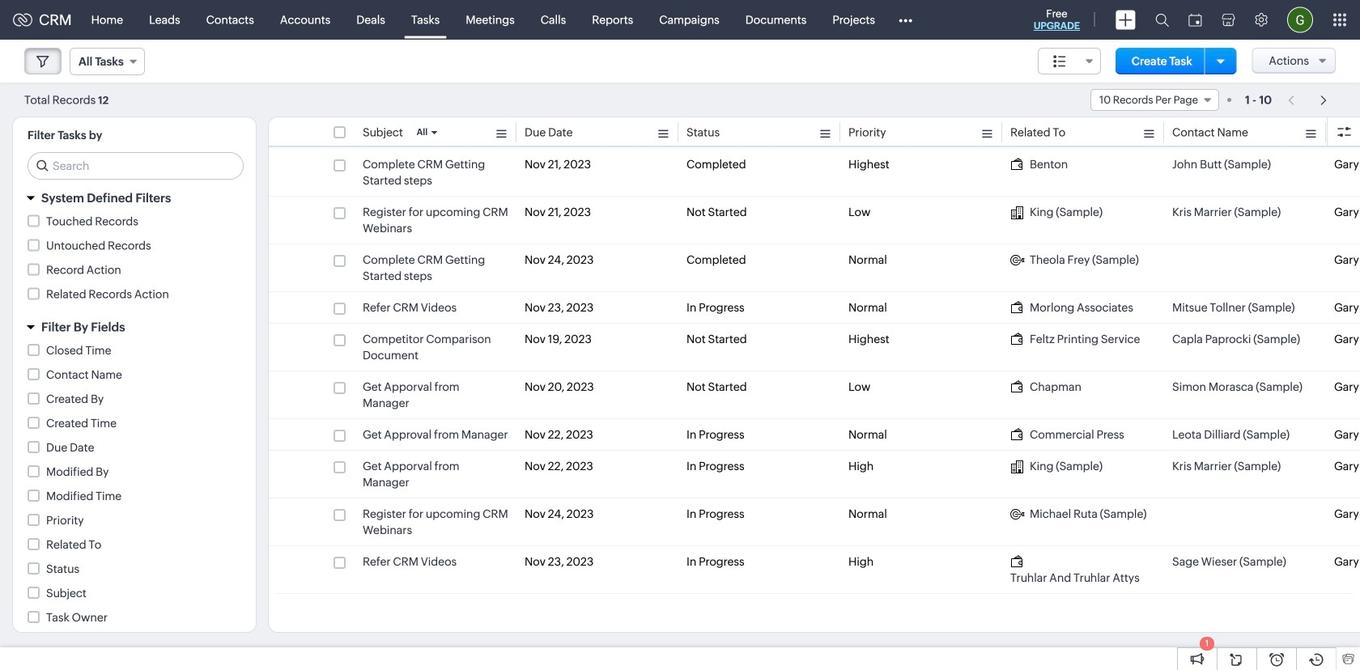 Task type: describe. For each thing, give the bounding box(es) containing it.
Search text field
[[28, 153, 243, 179]]

search image
[[1156, 13, 1170, 27]]

profile element
[[1278, 0, 1324, 39]]

profile image
[[1288, 7, 1314, 33]]

search element
[[1146, 0, 1179, 40]]

logo image
[[13, 13, 32, 26]]



Task type: vqa. For each thing, say whether or not it's contained in the screenshot.
Create Menu icon
yes



Task type: locate. For each thing, give the bounding box(es) containing it.
Other Modules field
[[889, 7, 923, 33]]

row group
[[269, 149, 1361, 595]]

None field
[[70, 48, 145, 75], [1038, 48, 1102, 75], [1091, 89, 1220, 111], [70, 48, 145, 75], [1091, 89, 1220, 111]]

calendar image
[[1189, 13, 1203, 26]]

create menu element
[[1107, 0, 1146, 39]]

none field size
[[1038, 48, 1102, 75]]

create menu image
[[1116, 10, 1137, 30]]

size image
[[1054, 54, 1067, 69]]



